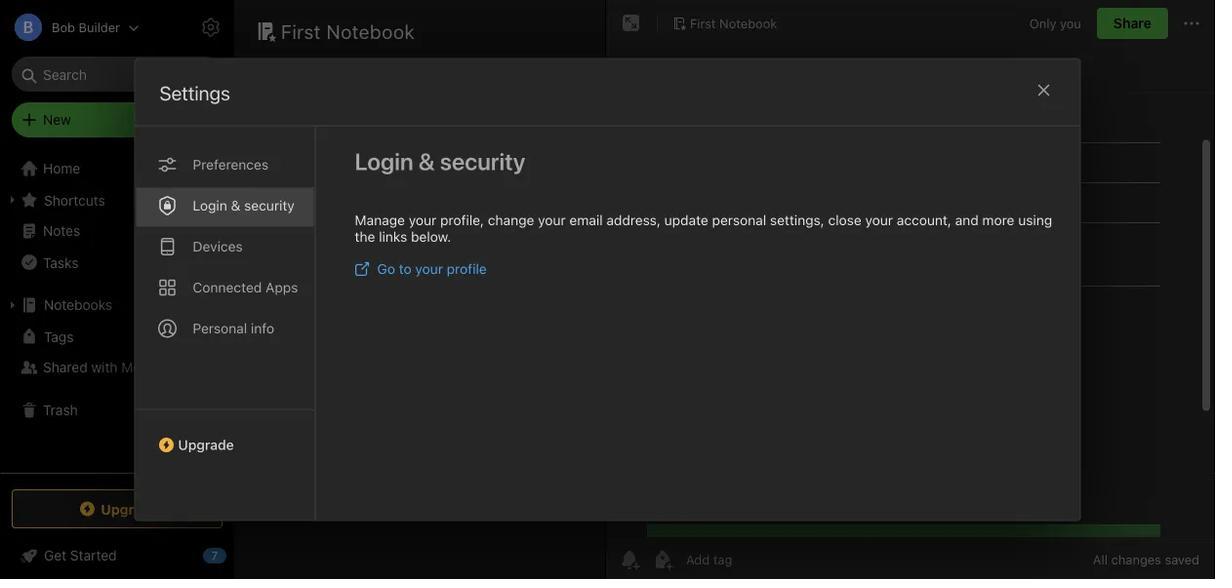 Task type: describe. For each thing, give the bounding box(es) containing it.
agenda
[[283, 153, 331, 169]]

links
[[379, 229, 407, 245]]

below.
[[411, 229, 451, 245]]

status
[[321, 173, 361, 189]]

changes
[[1112, 553, 1162, 568]]

update
[[665, 212, 709, 228]]

2 horizontal spatial &
[[419, 148, 435, 175]]

upgrade inside tab list
[[178, 437, 234, 453]]

notebooks
[[44, 297, 112, 313]]

preferences
[[193, 157, 269, 173]]

share
[[1114, 15, 1152, 31]]

with
[[91, 360, 118, 376]]

note window element
[[606, 0, 1215, 580]]

0 vertical spatial login & security
[[355, 148, 526, 175]]

trash
[[43, 403, 78, 419]]

saved
[[1165, 553, 1200, 568]]

1 vertical spatial testing
[[453, 132, 499, 148]]

notes inside tree
[[43, 223, 80, 239]]

0 horizontal spatial notebook
[[326, 20, 415, 42]]

minutes
[[270, 176, 314, 190]]

1 horizontal spatial testing
[[335, 153, 380, 169]]

settings
[[160, 81, 230, 104]]

1 vertical spatial upgrade
[[101, 502, 159, 518]]

go to your profile
[[377, 261, 487, 277]]

your up below.
[[409, 212, 437, 228]]

add tag image
[[651, 549, 675, 572]]

date
[[260, 132, 289, 148]]

expand note image
[[620, 12, 643, 35]]

your right close
[[866, 212, 893, 228]]

time
[[306, 132, 337, 148]]

tags button
[[0, 321, 233, 352]]

notes link
[[0, 216, 233, 247]]

personal
[[193, 321, 247, 337]]

first notebook inside first notebook button
[[690, 16, 777, 30]]

go
[[377, 261, 395, 277]]

5 minutes ago
[[260, 176, 338, 190]]

action
[[464, 153, 504, 169]]

the
[[355, 229, 375, 245]]

0 horizontal spatial first
[[281, 20, 321, 42]]

profile,
[[440, 212, 484, 228]]

tab list containing preferences
[[135, 126, 316, 521]]

manage your profile, change your email address, update personal settings, close your account, and more using the links below.
[[355, 212, 1053, 245]]

send
[[518, 173, 550, 189]]

0 vertical spatial security
[[440, 148, 526, 175]]

address,
[[607, 212, 661, 228]]

items
[[507, 153, 542, 169]]

& inside date & time 09/09/2099 goal testing attendees me agenda testing notes great action items assignee status clean up meeting notes send out meeting notes and actio...
[[293, 132, 303, 148]]

first notebook button
[[666, 10, 784, 37]]

tree containing home
[[0, 153, 234, 473]]

all changes saved
[[1093, 553, 1200, 568]]

shared with me
[[43, 360, 141, 376]]

up
[[404, 173, 420, 189]]

account,
[[897, 212, 952, 228]]

manage
[[355, 212, 405, 228]]

and inside date & time 09/09/2099 goal testing attendees me agenda testing notes great action items assignee status clean up meeting notes send out meeting notes and actio...
[[353, 194, 377, 210]]

first inside button
[[690, 16, 716, 30]]

to
[[399, 261, 412, 277]]

devices
[[193, 239, 243, 255]]

0 horizontal spatial security
[[244, 198, 295, 214]]

ago
[[317, 176, 338, 190]]



Task type: vqa. For each thing, say whether or not it's contained in the screenshot.
bottom MEETING
yes



Task type: locate. For each thing, give the bounding box(es) containing it.
close image
[[1032, 78, 1056, 102]]

goal
[[420, 132, 449, 148]]

0 vertical spatial upgrade
[[178, 437, 234, 453]]

meeting down "minutes"
[[260, 194, 311, 210]]

you
[[1060, 16, 1082, 31]]

& up agenda
[[293, 132, 303, 148]]

0 vertical spatial and
[[353, 194, 377, 210]]

security
[[440, 148, 526, 175], [244, 198, 295, 214]]

me down date
[[260, 153, 279, 169]]

meeting
[[424, 173, 475, 189], [260, 194, 311, 210]]

tags
[[44, 329, 74, 345]]

first
[[690, 16, 716, 30], [281, 20, 321, 42]]

connected
[[193, 280, 262, 296]]

shortcuts
[[44, 192, 105, 208]]

0 horizontal spatial meeting
[[260, 194, 311, 210]]

1 horizontal spatial upgrade
[[178, 437, 234, 453]]

notebooks link
[[0, 290, 233, 321]]

upgrade
[[178, 437, 234, 453], [101, 502, 159, 518]]

profile
[[447, 261, 487, 277]]

more
[[983, 212, 1015, 228]]

close
[[828, 212, 862, 228]]

upgrade button inside tab list
[[135, 409, 315, 461]]

1 vertical spatial notes
[[315, 194, 350, 210]]

0 horizontal spatial testing
[[260, 112, 307, 128]]

1 vertical spatial security
[[244, 198, 295, 214]]

meeting down great
[[424, 173, 475, 189]]

0 horizontal spatial and
[[353, 194, 377, 210]]

5
[[260, 176, 267, 190]]

1 horizontal spatial notes
[[479, 173, 514, 189]]

0 horizontal spatial login & security
[[193, 198, 295, 214]]

new button
[[12, 103, 223, 138]]

apps
[[266, 280, 298, 296]]

expand notebooks image
[[5, 298, 21, 313]]

0 horizontal spatial first notebook
[[281, 20, 415, 42]]

connected apps
[[193, 280, 298, 296]]

only
[[1030, 16, 1057, 31]]

1 horizontal spatial me
[[260, 153, 279, 169]]

& up actio...
[[419, 148, 435, 175]]

home link
[[0, 153, 234, 185]]

0 vertical spatial testing
[[260, 112, 307, 128]]

notes up up at the top left of the page
[[384, 153, 421, 169]]

1 horizontal spatial and
[[955, 212, 979, 228]]

shared
[[43, 360, 88, 376]]

trash link
[[0, 395, 233, 427]]

out
[[554, 173, 574, 189]]

0 vertical spatial notes
[[479, 173, 514, 189]]

1 horizontal spatial notebook
[[720, 16, 777, 30]]

1 horizontal spatial first
[[690, 16, 716, 30]]

Note Editor text field
[[606, 94, 1215, 540]]

and up the manage
[[353, 194, 377, 210]]

notes down the 'ago'
[[315, 194, 350, 210]]

1 horizontal spatial security
[[440, 148, 526, 175]]

2 vertical spatial testing
[[335, 153, 380, 169]]

only you
[[1030, 16, 1082, 31]]

0 vertical spatial notes
[[384, 153, 421, 169]]

clean
[[365, 173, 401, 189]]

personal info
[[193, 321, 274, 337]]

1 horizontal spatial login
[[355, 148, 414, 175]]

0 horizontal spatial notes
[[43, 223, 80, 239]]

0 vertical spatial meeting
[[424, 173, 475, 189]]

notes down action
[[479, 173, 514, 189]]

09/09/2099
[[341, 132, 417, 148]]

new
[[43, 112, 71, 128]]

attendees
[[502, 132, 567, 148]]

0 horizontal spatial upgrade
[[101, 502, 159, 518]]

using
[[1019, 212, 1053, 228]]

info
[[251, 321, 274, 337]]

1 vertical spatial login & security
[[193, 198, 295, 214]]

go to your profile button
[[355, 261, 487, 277]]

notebook
[[720, 16, 777, 30], [326, 20, 415, 42]]

1 horizontal spatial meeting
[[424, 173, 475, 189]]

0 vertical spatial upgrade button
[[135, 409, 315, 461]]

first notebook
[[690, 16, 777, 30], [281, 20, 415, 42]]

login up devices
[[193, 198, 227, 214]]

1 horizontal spatial notes
[[384, 153, 421, 169]]

your
[[409, 212, 437, 228], [538, 212, 566, 228], [866, 212, 893, 228], [415, 261, 443, 277]]

Search text field
[[25, 57, 209, 92]]

and left more
[[955, 212, 979, 228]]

personal
[[712, 212, 767, 228]]

me right with
[[121, 360, 141, 376]]

& down preferences
[[231, 198, 241, 214]]

and inside manage your profile, change your email address, update personal settings, close your account, and more using the links below.
[[955, 212, 979, 228]]

settings image
[[199, 16, 223, 39]]

notes up tasks
[[43, 223, 80, 239]]

None search field
[[25, 57, 209, 92]]

first right the settings icon
[[281, 20, 321, 42]]

notes inside date & time 09/09/2099 goal testing attendees me agenda testing notes great action items assignee status clean up meeting notes send out meeting notes and actio...
[[384, 153, 421, 169]]

testing up date
[[260, 112, 307, 128]]

1 horizontal spatial first notebook
[[690, 16, 777, 30]]

share button
[[1097, 8, 1169, 39]]

login
[[355, 148, 414, 175], [193, 198, 227, 214]]

me inside tree
[[121, 360, 141, 376]]

1 vertical spatial me
[[121, 360, 141, 376]]

upgrade button
[[135, 409, 315, 461], [12, 490, 223, 529]]

notes
[[479, 173, 514, 189], [315, 194, 350, 210]]

change
[[488, 212, 534, 228]]

testing up status
[[335, 153, 380, 169]]

notes
[[384, 153, 421, 169], [43, 223, 80, 239]]

&
[[293, 132, 303, 148], [419, 148, 435, 175], [231, 198, 241, 214]]

and
[[353, 194, 377, 210], [955, 212, 979, 228]]

tasks
[[43, 255, 78, 271]]

first right the expand note image on the right top
[[690, 16, 716, 30]]

actio...
[[381, 194, 423, 210]]

1 horizontal spatial login & security
[[355, 148, 526, 175]]

0 horizontal spatial login
[[193, 198, 227, 214]]

2 horizontal spatial testing
[[453, 132, 499, 148]]

tree
[[0, 153, 234, 473]]

0 vertical spatial me
[[260, 153, 279, 169]]

all
[[1093, 553, 1108, 568]]

date & time 09/09/2099 goal testing attendees me agenda testing notes great action items assignee status clean up meeting notes send out meeting notes and actio...
[[260, 132, 574, 210]]

1 vertical spatial notes
[[43, 223, 80, 239]]

0 horizontal spatial notes
[[315, 194, 350, 210]]

shortcuts button
[[0, 185, 233, 216]]

settings,
[[770, 212, 825, 228]]

login up actio...
[[355, 148, 414, 175]]

0 horizontal spatial &
[[231, 198, 241, 214]]

1 horizontal spatial &
[[293, 132, 303, 148]]

email
[[570, 212, 603, 228]]

add a reminder image
[[618, 549, 641, 572]]

assignee
[[260, 173, 317, 189]]

me
[[260, 153, 279, 169], [121, 360, 141, 376]]

testing
[[260, 112, 307, 128], [453, 132, 499, 148], [335, 153, 380, 169]]

home
[[43, 161, 80, 177]]

1 vertical spatial upgrade button
[[12, 490, 223, 529]]

tasks button
[[0, 247, 233, 278]]

login & security
[[355, 148, 526, 175], [193, 198, 295, 214]]

great
[[425, 153, 460, 169]]

notebook inside button
[[720, 16, 777, 30]]

0 horizontal spatial me
[[121, 360, 141, 376]]

shared with me link
[[0, 352, 233, 384]]

tab list
[[135, 126, 316, 521]]

your right to
[[415, 261, 443, 277]]

me inside date & time 09/09/2099 goal testing attendees me agenda testing notes great action items assignee status clean up meeting notes send out meeting notes and actio...
[[260, 153, 279, 169]]

0 vertical spatial login
[[355, 148, 414, 175]]

1 vertical spatial and
[[955, 212, 979, 228]]

testing up action
[[453, 132, 499, 148]]

your left email
[[538, 212, 566, 228]]

1 vertical spatial meeting
[[260, 194, 311, 210]]

1 vertical spatial login
[[193, 198, 227, 214]]



